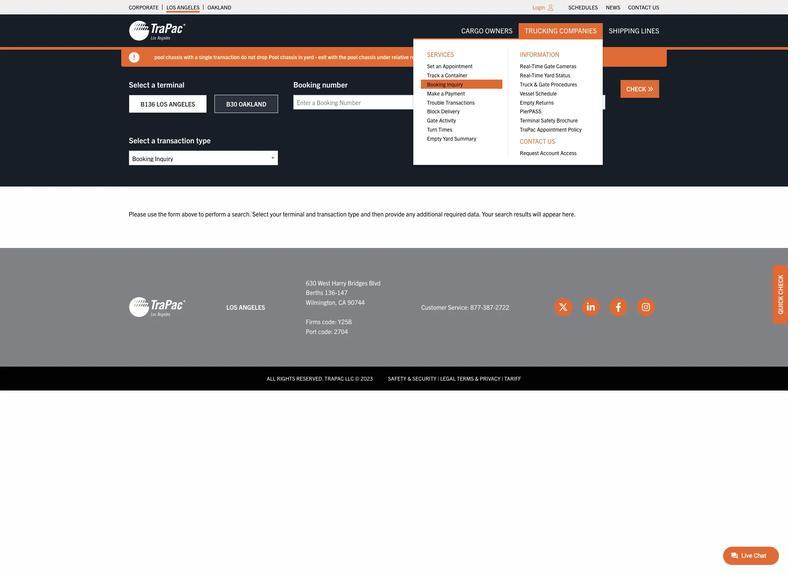 Task type: vqa. For each thing, say whether or not it's contained in the screenshot.
Full
no



Task type: locate. For each thing, give the bounding box(es) containing it.
safety
[[542, 117, 556, 124], [388, 375, 407, 382]]

1 vertical spatial oakland
[[239, 100, 267, 108]]

1 vertical spatial transaction
[[157, 135, 195, 145]]

contact us inside menu item
[[521, 137, 556, 145]]

trucking companies
[[525, 26, 598, 35]]

& inside real-time gate cameras real-time yard status truck & gate procedures vessel schedule empty returns pierpass terminal safety brochure trapac appointment policy
[[535, 81, 538, 88]]

with right exit
[[328, 53, 338, 60]]

1 / from the left
[[470, 53, 471, 60]]

trucking companies link
[[519, 23, 604, 38]]

- left exit
[[316, 53, 317, 60]]

gate up the schedule
[[539, 81, 550, 88]]

1 vertical spatial select
[[129, 135, 150, 145]]

0 vertical spatial appointment
[[443, 63, 473, 70]]

& left security
[[408, 375, 412, 382]]

trucking companies menu item
[[414, 23, 604, 165]]

0 vertical spatial angeles
[[177, 4, 200, 11]]

contact us up "lines"
[[629, 4, 660, 11]]

yard inside set an appointment track a container booking inquiry make a payment trouble transactions block delivery gate activity turn times empty yard summary
[[443, 135, 454, 142]]

us up account
[[548, 137, 556, 145]]

here.
[[563, 210, 576, 218]]

1 horizontal spatial with
[[328, 53, 338, 60]]

trapac
[[325, 375, 344, 382]]

menu for trucking companies
[[414, 38, 604, 165]]

1 vertical spatial terminal
[[283, 210, 305, 218]]

0 vertical spatial real-
[[521, 63, 532, 70]]

search
[[495, 210, 513, 218]]

1 horizontal spatial number
[[429, 53, 447, 60]]

chassis left in
[[281, 53, 298, 60]]

2 vertical spatial angeles
[[239, 303, 265, 311]]

0 vertical spatial los angeles
[[167, 4, 200, 11]]

please use the form above to perform a search. select your terminal and transaction type and then provide any additional required data. your search results will appear here.
[[129, 210, 576, 218]]

0 horizontal spatial |
[[438, 375, 440, 382]]

information link
[[514, 47, 596, 62]]

menu bar
[[565, 2, 664, 13], [414, 23, 666, 165]]

times
[[439, 126, 453, 133]]

1 horizontal spatial yard
[[545, 72, 555, 79]]

banner
[[0, 14, 789, 165]]

check
[[627, 85, 648, 93], [778, 275, 785, 295]]

select left your
[[253, 210, 269, 218]]

1 vertical spatial type
[[348, 210, 360, 218]]

1 vertical spatial contact
[[521, 137, 547, 145]]

1 real- from the top
[[521, 63, 532, 70]]

contact us link up "lines"
[[629, 2, 660, 13]]

0 vertical spatial us
[[653, 4, 660, 11]]

0 horizontal spatial and
[[306, 210, 316, 218]]

0 horizontal spatial chassis
[[166, 53, 183, 60]]

all rights reserved. trapac llc © 2023
[[267, 375, 373, 382]]

0 vertical spatial menu bar
[[565, 2, 664, 13]]

y258
[[338, 318, 352, 325]]

us up "lines"
[[653, 4, 660, 11]]

0 horizontal spatial empty
[[428, 135, 442, 142]]

& right "truck"
[[535, 81, 538, 88]]

oakland
[[208, 4, 232, 11], [239, 100, 267, 108]]

service:
[[449, 303, 470, 311]]

los angeles image
[[129, 20, 186, 41], [129, 297, 186, 318]]

code: up 2704
[[322, 318, 337, 325]]

services link
[[422, 47, 503, 62]]

real- down read link
[[521, 63, 532, 70]]

select
[[129, 80, 150, 89], [129, 135, 150, 145], [253, 210, 269, 218]]

turn times link
[[422, 125, 503, 134]]

real-time yard status link
[[514, 71, 596, 80]]

the right exit
[[339, 53, 347, 60]]

yard down times
[[443, 135, 454, 142]]

login
[[533, 4, 546, 11]]

1 horizontal spatial safety
[[542, 117, 556, 124]]

above
[[182, 210, 197, 218]]

1 vertical spatial us
[[548, 137, 556, 145]]

0 horizontal spatial safety
[[388, 375, 407, 382]]

and right your
[[306, 210, 316, 218]]

legal terms & privacy link
[[441, 375, 501, 382]]

0 horizontal spatial with
[[184, 53, 194, 60]]

bridges
[[348, 279, 368, 287]]

1 horizontal spatial |
[[502, 375, 504, 382]]

us inside menu item
[[548, 137, 556, 145]]

number down pool chassis with a single transaction  do not drop pool chassis in yard -  exit with the pool chassis under relative release number -  pop20 / pop40 / pop45
[[322, 80, 348, 89]]

code: right port
[[319, 328, 333, 335]]

schedule
[[536, 90, 558, 97]]

time
[[532, 63, 544, 70], [532, 72, 544, 79]]

under
[[378, 53, 391, 60]]

1 vertical spatial check
[[778, 275, 785, 295]]

2 vertical spatial los
[[227, 303, 238, 311]]

terminal right your
[[283, 210, 305, 218]]

time down information
[[532, 63, 544, 70]]

| left the tariff
[[502, 375, 504, 382]]

&
[[535, 81, 538, 88], [408, 375, 412, 382], [476, 375, 479, 382]]

real- up "truck"
[[521, 72, 532, 79]]

west
[[318, 279, 331, 287]]

0 vertical spatial contact
[[629, 4, 652, 11]]

terminal up b136 los angeles
[[157, 80, 185, 89]]

us
[[653, 4, 660, 11], [548, 137, 556, 145]]

corporate link
[[129, 2, 159, 13]]

provide
[[386, 210, 405, 218]]

1 horizontal spatial -
[[448, 53, 450, 60]]

0 vertical spatial the
[[339, 53, 347, 60]]

safety left security
[[388, 375, 407, 382]]

your
[[270, 210, 282, 218]]

0 vertical spatial los angeles image
[[129, 20, 186, 41]]

booking down track
[[428, 81, 446, 88]]

0 vertical spatial terminal
[[157, 80, 185, 89]]

gate up turn
[[428, 117, 438, 124]]

& right terms on the bottom right
[[476, 375, 479, 382]]

1 vertical spatial empty
[[428, 135, 442, 142]]

appointment down terminal safety brochure link
[[538, 126, 568, 133]]

1 vertical spatial code:
[[319, 328, 333, 335]]

b30
[[227, 100, 238, 108]]

1 horizontal spatial &
[[476, 375, 479, 382]]

transactions
[[446, 99, 475, 106]]

booking
[[294, 80, 321, 89], [428, 81, 446, 88]]

appointment up container
[[443, 63, 473, 70]]

information
[[521, 51, 560, 58]]

90744
[[348, 298, 365, 306]]

0 vertical spatial check
[[627, 85, 648, 93]]

empty down turn
[[428, 135, 442, 142]]

firms code:  y258 port code:  2704
[[306, 318, 352, 335]]

pool right solid icon
[[155, 53, 165, 60]]

a left search.
[[228, 210, 231, 218]]

information menu item
[[514, 47, 596, 134]]

contact inside menu item
[[521, 137, 547, 145]]

1 vertical spatial real-
[[521, 72, 532, 79]]

1 vertical spatial appointment
[[538, 126, 568, 133]]

1 horizontal spatial los angeles
[[227, 303, 265, 311]]

yard up truck & gate procedures link
[[545, 72, 555, 79]]

0 horizontal spatial booking
[[294, 80, 321, 89]]

1 horizontal spatial us
[[653, 4, 660, 11]]

0 horizontal spatial contact us
[[521, 137, 556, 145]]

empty
[[521, 99, 535, 106], [428, 135, 442, 142]]

1 vertical spatial number
[[322, 80, 348, 89]]

2 vertical spatial transaction
[[317, 210, 347, 218]]

0 vertical spatial transaction
[[214, 53, 240, 60]]

2 - from the left
[[448, 53, 450, 60]]

- left pop20
[[448, 53, 450, 60]]

0 horizontal spatial number
[[322, 80, 348, 89]]

schedules link
[[569, 2, 599, 13]]

type
[[196, 135, 211, 145], [348, 210, 360, 218]]

2 vertical spatial gate
[[428, 117, 438, 124]]

trouble transactions link
[[422, 98, 503, 107]]

number up the an on the top
[[429, 53, 447, 60]]

2 | from the left
[[502, 375, 504, 382]]

the right use
[[158, 210, 167, 218]]

1 horizontal spatial appointment
[[538, 126, 568, 133]]

0 vertical spatial type
[[196, 135, 211, 145]]

0 vertical spatial select
[[129, 80, 150, 89]]

select down the b136
[[129, 135, 150, 145]]

0 horizontal spatial check
[[627, 85, 648, 93]]

rights
[[277, 375, 295, 382]]

number inside banner
[[429, 53, 447, 60]]

/ left pop40
[[470, 53, 471, 60]]

0 vertical spatial number
[[429, 53, 447, 60]]

1 horizontal spatial booking
[[428, 81, 446, 88]]

1 vertical spatial yard
[[443, 135, 454, 142]]

payment
[[445, 90, 466, 97]]

1 chassis from the left
[[166, 53, 183, 60]]

Booking number text field
[[294, 95, 606, 110]]

2 with from the left
[[328, 53, 338, 60]]

pop20
[[452, 53, 468, 60]]

news link
[[607, 2, 621, 13]]

contact us menu item
[[514, 134, 596, 157]]

request
[[521, 149, 539, 156]]

empty down vessel
[[521, 99, 535, 106]]

contact up shipping lines at the top
[[629, 4, 652, 11]]

menu containing set an appointment
[[422, 62, 503, 143]]

/ left pop45
[[490, 53, 492, 60]]

time up "truck"
[[532, 72, 544, 79]]

drop
[[257, 53, 268, 60]]

contact us
[[629, 4, 660, 11], [521, 137, 556, 145]]

0 vertical spatial empty
[[521, 99, 535, 106]]

quick check
[[778, 275, 785, 314]]

2 vertical spatial select
[[253, 210, 269, 218]]

contact us link up account
[[514, 134, 596, 148]]

0 horizontal spatial -
[[316, 53, 317, 60]]

1 time from the top
[[532, 63, 544, 70]]

booking inside set an appointment track a container booking inquiry make a payment trouble transactions block delivery gate activity turn times empty yard summary
[[428, 81, 446, 88]]

0 horizontal spatial pool
[[155, 53, 165, 60]]

2 and from the left
[[361, 210, 371, 218]]

appointment inside set an appointment track a container booking inquiry make a payment trouble transactions block delivery gate activity turn times empty yard summary
[[443, 63, 473, 70]]

light image
[[549, 5, 554, 11]]

check inside 'button'
[[627, 85, 648, 93]]

| left legal
[[438, 375, 440, 382]]

0 horizontal spatial oakland
[[208, 4, 232, 11]]

chassis left the single
[[166, 53, 183, 60]]

safety down pierpass link
[[542, 117, 556, 124]]

2 horizontal spatial chassis
[[359, 53, 376, 60]]

pop45
[[493, 53, 509, 60]]

select up the b136
[[129, 80, 150, 89]]

0 horizontal spatial contact us link
[[514, 134, 596, 148]]

1 pool from the left
[[155, 53, 165, 60]]

footer
[[0, 248, 789, 391]]

1 los angeles image from the top
[[129, 20, 186, 41]]

a down the b136
[[152, 135, 155, 145]]

1 vertical spatial contact us link
[[514, 134, 596, 148]]

security
[[413, 375, 437, 382]]

pool right exit
[[348, 53, 358, 60]]

0 horizontal spatial us
[[548, 137, 556, 145]]

booking inquiry menu item
[[422, 80, 503, 89]]

1 horizontal spatial chassis
[[281, 53, 298, 60]]

menu containing real-time gate cameras
[[514, 62, 596, 134]]

solid image
[[129, 52, 140, 63]]

gate up the real-time yard status link
[[545, 63, 556, 70]]

select a terminal
[[129, 80, 185, 89]]

0 vertical spatial los
[[167, 4, 176, 11]]

solid image
[[648, 86, 654, 92]]

0 vertical spatial contact us
[[629, 4, 660, 11]]

and left then
[[361, 210, 371, 218]]

1 horizontal spatial type
[[348, 210, 360, 218]]

yard inside real-time gate cameras real-time yard status truck & gate procedures vessel schedule empty returns pierpass terminal safety brochure trapac appointment policy
[[545, 72, 555, 79]]

container
[[446, 72, 468, 79]]

with left the single
[[184, 53, 194, 60]]

truck & gate procedures link
[[514, 80, 596, 89]]

0 horizontal spatial yard
[[443, 135, 454, 142]]

booking down yard
[[294, 80, 321, 89]]

customer service: 877-387-2722
[[422, 303, 510, 311]]

contact us up request
[[521, 137, 556, 145]]

0 vertical spatial yard
[[545, 72, 555, 79]]

|
[[438, 375, 440, 382], [502, 375, 504, 382]]

chassis left under
[[359, 53, 376, 60]]

1 horizontal spatial pool
[[348, 53, 358, 60]]

1 horizontal spatial empty
[[521, 99, 535, 106]]

menu
[[414, 38, 604, 165], [422, 62, 503, 143], [514, 62, 596, 134]]

1 vertical spatial contact us
[[521, 137, 556, 145]]

1 - from the left
[[316, 53, 317, 60]]

appear
[[543, 210, 562, 218]]

banner containing cargo owners
[[0, 14, 789, 165]]

0 horizontal spatial &
[[408, 375, 412, 382]]

oakland right los angeles link at the left top
[[208, 4, 232, 11]]

llc
[[346, 375, 354, 382]]

-
[[316, 53, 317, 60], [448, 53, 450, 60]]

inquiry
[[447, 81, 463, 88]]

block delivery link
[[422, 107, 503, 116]]

menu containing services
[[414, 38, 604, 165]]

contact up request
[[521, 137, 547, 145]]

0 vertical spatial time
[[532, 63, 544, 70]]

1 vertical spatial time
[[532, 72, 544, 79]]

los angeles
[[167, 4, 200, 11], [227, 303, 265, 311]]

1 vertical spatial los angeles image
[[129, 297, 186, 318]]

oakland right b30
[[239, 100, 267, 108]]

0 horizontal spatial contact
[[521, 137, 547, 145]]

additional
[[417, 210, 443, 218]]

angeles
[[177, 4, 200, 11], [169, 100, 195, 108], [239, 303, 265, 311]]

0 horizontal spatial appointment
[[443, 63, 473, 70]]

1 horizontal spatial /
[[490, 53, 492, 60]]

check button
[[621, 80, 660, 98]]

0 vertical spatial oakland
[[208, 4, 232, 11]]

appointment
[[443, 63, 473, 70], [538, 126, 568, 133]]

1 horizontal spatial and
[[361, 210, 371, 218]]



Task type: describe. For each thing, give the bounding box(es) containing it.
footer containing 630 west harry bridges blvd
[[0, 248, 789, 391]]

1 vertical spatial gate
[[539, 81, 550, 88]]

a up the b136
[[152, 80, 155, 89]]

exit
[[319, 53, 327, 60]]

2 time from the top
[[532, 72, 544, 79]]

1 vertical spatial safety
[[388, 375, 407, 382]]

to
[[199, 210, 204, 218]]

read link
[[517, 52, 539, 62]]

los angeles link
[[167, 2, 200, 13]]

387-
[[483, 303, 496, 311]]

account
[[541, 149, 560, 156]]

2722
[[496, 303, 510, 311]]

empty inside real-time gate cameras real-time yard status truck & gate procedures vessel schedule empty returns pierpass terminal safety brochure trapac appointment policy
[[521, 99, 535, 106]]

safety inside real-time gate cameras real-time yard status truck & gate procedures vessel schedule empty returns pierpass terminal safety brochure trapac appointment policy
[[542, 117, 556, 124]]

corporate
[[129, 4, 159, 11]]

request account access link
[[514, 148, 596, 157]]

1 vertical spatial los angeles
[[227, 303, 265, 311]]

brochure
[[557, 117, 579, 124]]

0 vertical spatial code:
[[322, 318, 337, 325]]

login link
[[533, 4, 546, 11]]

privacy
[[480, 375, 501, 382]]

147
[[338, 289, 348, 296]]

an
[[436, 63, 442, 70]]

pop40
[[472, 53, 489, 60]]

will
[[533, 210, 542, 218]]

2 / from the left
[[490, 53, 492, 60]]

release
[[411, 53, 427, 60]]

1 horizontal spatial the
[[339, 53, 347, 60]]

search.
[[232, 210, 251, 218]]

lines
[[642, 26, 660, 35]]

a right track
[[442, 72, 444, 79]]

blvd
[[369, 279, 381, 287]]

make a payment link
[[422, 89, 503, 98]]

booking inquiry link
[[422, 80, 503, 89]]

harry
[[332, 279, 347, 287]]

menu for information
[[514, 62, 596, 134]]

empty returns link
[[514, 98, 596, 107]]

2023
[[361, 375, 373, 382]]

1 | from the left
[[438, 375, 440, 382]]

3 chassis from the left
[[359, 53, 376, 60]]

2 real- from the top
[[521, 72, 532, 79]]

pool chassis with a single transaction  do not drop pool chassis in yard -  exit with the pool chassis under relative release number -  pop20 / pop40 / pop45
[[155, 53, 509, 60]]

services
[[428, 51, 454, 58]]

2 chassis from the left
[[281, 53, 298, 60]]

all
[[267, 375, 276, 382]]

access
[[561, 149, 577, 156]]

1 and from the left
[[306, 210, 316, 218]]

b136
[[141, 100, 155, 108]]

1 horizontal spatial terminal
[[283, 210, 305, 218]]

b30 oakland
[[227, 100, 267, 108]]

perform
[[205, 210, 226, 218]]

services menu item
[[422, 47, 503, 143]]

set
[[428, 63, 435, 70]]

1 with from the left
[[184, 53, 194, 60]]

menu bar containing cargo owners
[[414, 23, 666, 165]]

2704
[[334, 328, 348, 335]]

menu bar containing schedules
[[565, 2, 664, 13]]

136-
[[325, 289, 338, 296]]

b136 los angeles
[[141, 100, 195, 108]]

1 horizontal spatial transaction
[[214, 53, 240, 60]]

read
[[521, 53, 535, 60]]

1 vertical spatial angeles
[[169, 100, 195, 108]]

turn
[[428, 126, 438, 133]]

1 horizontal spatial check
[[778, 275, 785, 295]]

2 los angeles image from the top
[[129, 297, 186, 318]]

1 vertical spatial los
[[157, 100, 168, 108]]

policy
[[569, 126, 582, 133]]

1 horizontal spatial oakland
[[239, 100, 267, 108]]

shipping lines
[[610, 26, 660, 35]]

relative
[[392, 53, 410, 60]]

trapac
[[521, 126, 536, 133]]

track
[[428, 72, 440, 79]]

make
[[428, 90, 440, 97]]

angeles inside los angeles link
[[177, 4, 200, 11]]

select for select a terminal
[[129, 80, 150, 89]]

select for select a transaction type
[[129, 135, 150, 145]]

0 horizontal spatial terminal
[[157, 80, 185, 89]]

activity
[[440, 117, 457, 124]]

track a container link
[[422, 71, 503, 80]]

wilmington,
[[306, 298, 337, 306]]

0 horizontal spatial transaction
[[157, 135, 195, 145]]

procedures
[[551, 81, 578, 88]]

schedules
[[569, 4, 599, 11]]

cargo owners
[[462, 26, 513, 35]]

required
[[445, 210, 467, 218]]

in
[[299, 53, 303, 60]]

tariff link
[[505, 375, 522, 382]]

a left the single
[[195, 53, 198, 60]]

customer
[[422, 303, 447, 311]]

safety & security | legal terms & privacy | tariff
[[388, 375, 522, 382]]

2 pool from the left
[[348, 53, 358, 60]]

data.
[[468, 210, 481, 218]]

empty yard summary link
[[422, 134, 503, 143]]

a right make
[[441, 90, 444, 97]]

cameras
[[557, 63, 577, 70]]

2 horizontal spatial transaction
[[317, 210, 347, 218]]

booking number
[[294, 80, 348, 89]]

1 horizontal spatial contact
[[629, 4, 652, 11]]

empty inside set an appointment track a container booking inquiry make a payment trouble transactions block delivery gate activity turn times empty yard summary
[[428, 135, 442, 142]]

menu for services
[[422, 62, 503, 143]]

©
[[356, 375, 360, 382]]

vessel
[[521, 90, 535, 97]]

vessel schedule link
[[514, 89, 596, 98]]

do
[[241, 53, 247, 60]]

gate inside set an appointment track a container booking inquiry make a payment trouble transactions block delivery gate activity turn times empty yard summary
[[428, 117, 438, 124]]

pierpass link
[[514, 107, 596, 116]]

port
[[306, 328, 317, 335]]

0 horizontal spatial type
[[196, 135, 211, 145]]

appointment inside real-time gate cameras real-time yard status truck & gate procedures vessel schedule empty returns pierpass terminal safety brochure trapac appointment policy
[[538, 126, 568, 133]]

request account access
[[521, 149, 577, 156]]

status
[[556, 72, 571, 79]]

terminal safety brochure link
[[514, 116, 596, 125]]

owners
[[486, 26, 513, 35]]

any
[[406, 210, 416, 218]]

gate activity link
[[422, 116, 503, 125]]

summary
[[455, 135, 477, 142]]

please
[[129, 210, 146, 218]]

delivery
[[442, 108, 460, 115]]

1 horizontal spatial contact us link
[[629, 2, 660, 13]]

1 horizontal spatial contact us
[[629, 4, 660, 11]]

877-
[[471, 303, 483, 311]]

shipping lines link
[[604, 23, 666, 38]]

yard
[[304, 53, 314, 60]]

1 vertical spatial the
[[158, 210, 167, 218]]

news
[[607, 4, 621, 11]]

trucking
[[525, 26, 558, 35]]

0 vertical spatial gate
[[545, 63, 556, 70]]

terminal
[[521, 117, 540, 124]]

trouble
[[428, 99, 445, 106]]

pool
[[269, 53, 279, 60]]

real-time gate cameras link
[[514, 62, 596, 71]]



